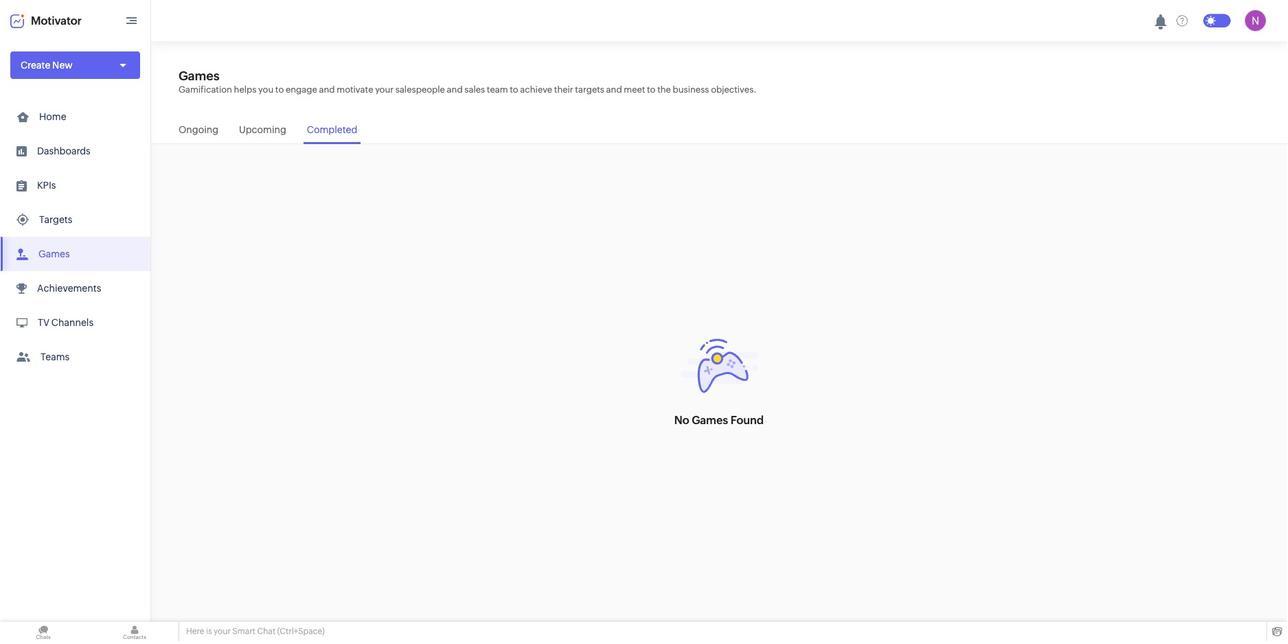 Task type: vqa. For each thing, say whether or not it's contained in the screenshot.
Upcoming
yes



Task type: locate. For each thing, give the bounding box(es) containing it.
0 horizontal spatial your
[[214, 627, 231, 637]]

2 horizontal spatial and
[[606, 84, 622, 95]]

your right is
[[214, 627, 231, 637]]

user image
[[1245, 10, 1267, 32]]

games
[[179, 69, 220, 83], [38, 249, 70, 260], [692, 414, 728, 427]]

team
[[487, 84, 508, 95]]

0 vertical spatial games
[[179, 69, 220, 83]]

contacts image
[[91, 622, 178, 642]]

and left "sales"
[[447, 84, 463, 95]]

0 horizontal spatial games
[[38, 249, 70, 260]]

the
[[657, 84, 671, 95]]

(ctrl+space)
[[277, 627, 325, 637]]

2 vertical spatial games
[[692, 414, 728, 427]]

3 and from the left
[[606, 84, 622, 95]]

upcoming tab
[[236, 117, 290, 144]]

and left meet
[[606, 84, 622, 95]]

to
[[275, 84, 284, 95], [510, 84, 518, 95], [647, 84, 656, 95]]

tv channels
[[38, 317, 93, 328]]

motivator
[[31, 14, 82, 27]]

teams
[[41, 352, 70, 363]]

1 horizontal spatial to
[[510, 84, 518, 95]]

1 to from the left
[[275, 84, 284, 95]]

their
[[554, 84, 573, 95]]

games right no
[[692, 414, 728, 427]]

to left the at the right top of the page
[[647, 84, 656, 95]]

new
[[52, 60, 73, 71]]

you
[[258, 84, 274, 95]]

your right 'motivate'
[[375, 84, 394, 95]]

0 horizontal spatial and
[[319, 84, 335, 95]]

achieve
[[520, 84, 552, 95]]

1 horizontal spatial your
[[375, 84, 394, 95]]

your
[[375, 84, 394, 95], [214, 627, 231, 637]]

2 horizontal spatial to
[[647, 84, 656, 95]]

list
[[0, 100, 150, 374]]

to right 'team'
[[510, 84, 518, 95]]

no
[[674, 414, 689, 427]]

tab list
[[151, 117, 1287, 144]]

no games found
[[674, 414, 764, 427]]

to right you
[[275, 84, 284, 95]]

1 vertical spatial games
[[38, 249, 70, 260]]

business
[[673, 84, 709, 95]]

games inside games gamification helps you to engage and motivate your salespeople and sales team to achieve their targets and meet to the business objectives.
[[179, 69, 220, 83]]

helps
[[234, 84, 257, 95]]

meet
[[624, 84, 645, 95]]

home
[[39, 111, 66, 122]]

1 horizontal spatial games
[[179, 69, 220, 83]]

and right engage
[[319, 84, 335, 95]]

upcoming
[[239, 124, 286, 135]]

create new
[[21, 60, 73, 71]]

1 and from the left
[[319, 84, 335, 95]]

targets
[[39, 214, 72, 225]]

0 vertical spatial your
[[375, 84, 394, 95]]

completed
[[307, 124, 357, 135]]

and
[[319, 84, 335, 95], [447, 84, 463, 95], [606, 84, 622, 95]]

dashboards
[[37, 146, 90, 157]]

0 horizontal spatial to
[[275, 84, 284, 95]]

games up gamification
[[179, 69, 220, 83]]

objectives.
[[711, 84, 757, 95]]

1 horizontal spatial and
[[447, 84, 463, 95]]

games inside list
[[38, 249, 70, 260]]

is
[[206, 627, 212, 637]]

games down targets on the left top of the page
[[38, 249, 70, 260]]

sales
[[465, 84, 485, 95]]



Task type: describe. For each thing, give the bounding box(es) containing it.
targets
[[575, 84, 604, 95]]

2 horizontal spatial games
[[692, 414, 728, 427]]

ongoing
[[179, 124, 218, 135]]

salespeople
[[395, 84, 445, 95]]

ongoing tab
[[175, 117, 222, 144]]

achievements
[[37, 283, 101, 294]]

2 to from the left
[[510, 84, 518, 95]]

chats image
[[0, 622, 87, 642]]

kpis
[[37, 180, 56, 191]]

tv
[[38, 317, 49, 328]]

found
[[731, 414, 764, 427]]

create
[[21, 60, 50, 71]]

games for games gamification helps you to engage and motivate your salespeople and sales team to achieve their targets and meet to the business objectives.
[[179, 69, 220, 83]]

games gamification helps you to engage and motivate your salespeople and sales team to achieve their targets and meet to the business objectives.
[[179, 69, 757, 95]]

your inside games gamification helps you to engage and motivate your salespeople and sales team to achieve their targets and meet to the business objectives.
[[375, 84, 394, 95]]

motivate
[[337, 84, 373, 95]]

engage
[[286, 84, 317, 95]]

here is your smart chat (ctrl+space)
[[186, 627, 325, 637]]

2 and from the left
[[447, 84, 463, 95]]

smart
[[232, 627, 255, 637]]

games for games
[[38, 249, 70, 260]]

here
[[186, 627, 204, 637]]

3 to from the left
[[647, 84, 656, 95]]

help image
[[1177, 15, 1188, 26]]

chat
[[257, 627, 276, 637]]

channels
[[51, 317, 93, 328]]

1 vertical spatial your
[[214, 627, 231, 637]]

gamification
[[179, 84, 232, 95]]

completed tab
[[303, 117, 361, 144]]

tab list containing ongoing
[[151, 117, 1287, 144]]

list containing home
[[0, 100, 150, 374]]



